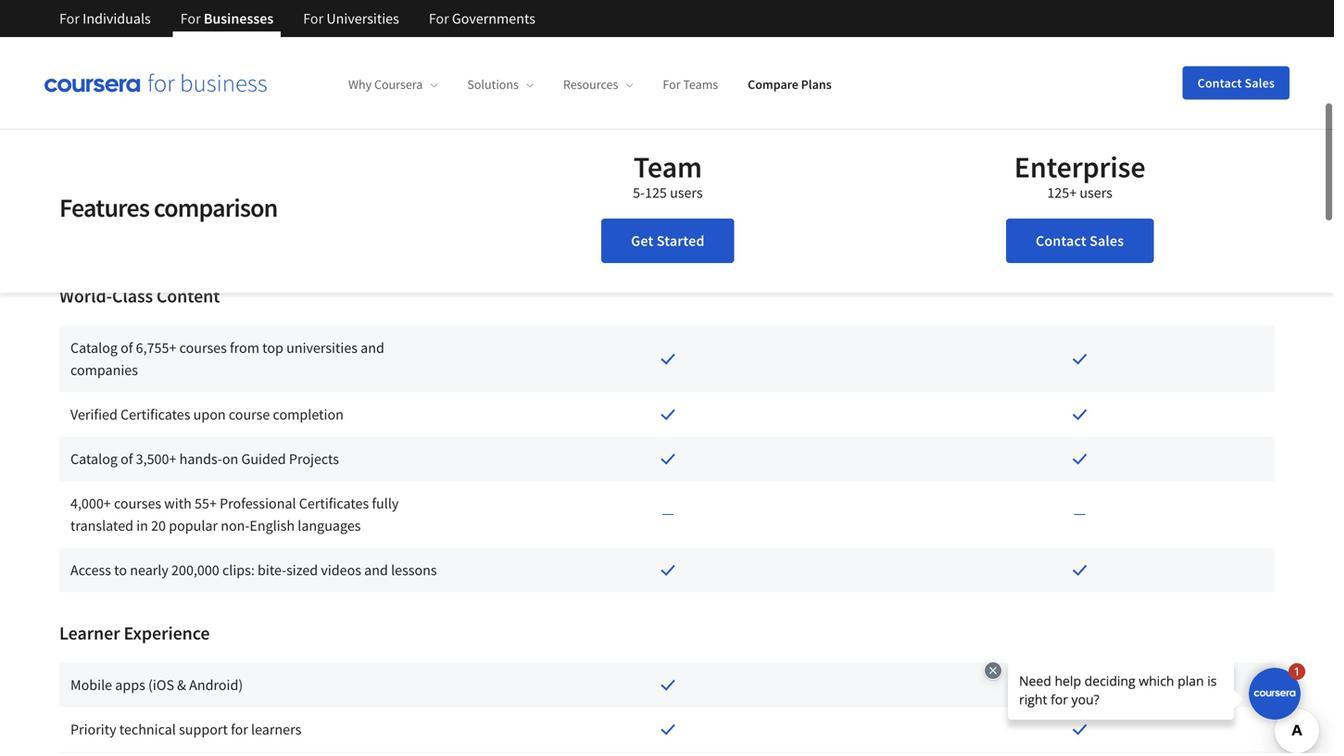 Task type: vqa. For each thing, say whether or not it's contained in the screenshot.
University of Michigan 'image'
no



Task type: describe. For each thing, give the bounding box(es) containing it.
for
[[231, 720, 248, 739]]

access
[[70, 561, 111, 580]]

verified certificates upon course completion
[[70, 405, 344, 424]]

of for 3,500+
[[121, 450, 133, 468]]

mobile
[[70, 676, 112, 694]]

coursera for business image
[[44, 73, 267, 92]]

learners
[[251, 720, 301, 739]]

compare
[[748, 76, 798, 93]]

world-class content
[[59, 284, 220, 308]]

get
[[631, 232, 654, 250]]

20
[[151, 517, 166, 535]]

contact for contact sales button
[[1198, 75, 1242, 91]]

users inside team 5-125 users
[[670, 183, 703, 202]]

businesses
[[204, 9, 274, 28]]

clips:
[[222, 561, 255, 580]]

&
[[177, 676, 186, 694]]

companies
[[70, 361, 138, 379]]

to
[[114, 561, 127, 580]]

for for universities
[[303, 9, 323, 28]]

for governments
[[429, 9, 535, 28]]

3,500+
[[136, 450, 176, 468]]

team
[[633, 148, 702, 185]]

of for 6,755+
[[121, 339, 133, 357]]

comparison
[[154, 191, 277, 224]]

55+
[[195, 494, 217, 513]]

get started link
[[601, 219, 734, 263]]

enterprise 125+ users
[[1014, 148, 1146, 202]]

banner navigation
[[44, 0, 550, 37]]

contact sales link
[[1006, 219, 1154, 263]]

for teams link
[[663, 76, 718, 93]]

android)
[[189, 676, 243, 694]]

(ios
[[148, 676, 174, 694]]

technical
[[119, 720, 176, 739]]

for teams
[[663, 76, 718, 93]]

for businesses
[[180, 9, 274, 28]]

mobile apps (ios & android)
[[70, 676, 243, 694]]

features
[[59, 191, 149, 224]]

enterprise
[[1014, 148, 1146, 185]]

courses inside catalog of 6,755+ courses from top universities and companies
[[179, 339, 227, 357]]

fully
[[372, 494, 399, 513]]

videos
[[321, 561, 361, 580]]

catalog of 6,755+ courses from top universities and companies
[[70, 339, 384, 379]]

catalog of 3,500+ hands-on guided projects
[[70, 450, 339, 468]]

courses inside 4,000+ courses with 55+ professional certificates fully translated in 20 popular non-english languages
[[114, 494, 161, 513]]

200,000
[[171, 561, 219, 580]]

world-
[[59, 284, 112, 308]]

content
[[156, 284, 220, 308]]

contact sales for contact sales link
[[1036, 232, 1124, 250]]

completion
[[273, 405, 344, 424]]

governments
[[452, 9, 535, 28]]

access to nearly 200,000 clips: bite-sized videos and lessons
[[70, 561, 437, 580]]

for left teams
[[663, 76, 681, 93]]

priority technical support for learners
[[70, 720, 301, 739]]

nearly
[[130, 561, 168, 580]]

for for individuals
[[59, 9, 80, 28]]

apps
[[115, 676, 145, 694]]

team 5-125 users
[[633, 148, 703, 202]]

in
[[136, 517, 148, 535]]

universities
[[286, 339, 358, 357]]

bite-
[[258, 561, 286, 580]]

why
[[348, 76, 372, 93]]

upon
[[193, 405, 226, 424]]

and inside catalog of 6,755+ courses from top universities and companies
[[361, 339, 384, 357]]

verified
[[70, 405, 118, 424]]

4,000+
[[70, 494, 111, 513]]

catalog for catalog of 6,755+ courses from top universities and companies
[[70, 339, 118, 357]]

support
[[179, 720, 228, 739]]

english
[[250, 517, 295, 535]]

for universities
[[303, 9, 399, 28]]

contact sales button
[[1183, 66, 1290, 100]]

course
[[229, 405, 270, 424]]



Task type: locate. For each thing, give the bounding box(es) containing it.
1 vertical spatial of
[[121, 450, 133, 468]]

0 horizontal spatial sales
[[1090, 232, 1124, 250]]

of inside catalog of 6,755+ courses from top universities and companies
[[121, 339, 133, 357]]

priority
[[70, 720, 116, 739]]

plans
[[801, 76, 832, 93]]

for left universities
[[303, 9, 323, 28]]

125+
[[1047, 183, 1077, 202]]

projects
[[289, 450, 339, 468]]

compare plans link
[[748, 76, 832, 93]]

0 horizontal spatial courses
[[114, 494, 161, 513]]

class
[[112, 284, 153, 308]]

125
[[645, 183, 667, 202]]

1 vertical spatial courses
[[114, 494, 161, 513]]

0 vertical spatial sales
[[1245, 75, 1275, 91]]

and right videos
[[364, 561, 388, 580]]

1 horizontal spatial contact sales
[[1198, 75, 1275, 91]]

1 horizontal spatial users
[[1080, 183, 1113, 202]]

teams
[[683, 76, 718, 93]]

languages
[[298, 517, 361, 535]]

from
[[230, 339, 259, 357]]

translated
[[70, 517, 133, 535]]

2 users from the left
[[1080, 183, 1113, 202]]

1 horizontal spatial certificates
[[299, 494, 369, 513]]

contact sales for contact sales button
[[1198, 75, 1275, 91]]

1 vertical spatial sales
[[1090, 232, 1124, 250]]

0 vertical spatial and
[[361, 339, 384, 357]]

0 horizontal spatial users
[[670, 183, 703, 202]]

of left "3,500+"
[[121, 450, 133, 468]]

0 horizontal spatial certificates
[[120, 405, 190, 424]]

1 users from the left
[[670, 183, 703, 202]]

0 vertical spatial catalog
[[70, 339, 118, 357]]

learner
[[59, 622, 120, 645]]

catalog for catalog of 3,500+ hands-on guided projects
[[70, 450, 118, 468]]

professional
[[220, 494, 296, 513]]

sales for contact sales button
[[1245, 75, 1275, 91]]

get started
[[631, 232, 705, 250]]

0 vertical spatial of
[[121, 339, 133, 357]]

with
[[164, 494, 192, 513]]

contact inside button
[[1198, 75, 1242, 91]]

2 of from the top
[[121, 450, 133, 468]]

individuals
[[83, 9, 151, 28]]

on
[[222, 450, 238, 468]]

0 horizontal spatial contact sales
[[1036, 232, 1124, 250]]

coursera
[[374, 76, 423, 93]]

catalog up companies in the left of the page
[[70, 339, 118, 357]]

certificates up languages
[[299, 494, 369, 513]]

contact
[[1198, 75, 1242, 91], [1036, 232, 1087, 250]]

and right universities
[[361, 339, 384, 357]]

1 catalog from the top
[[70, 339, 118, 357]]

4,000+ courses with 55+ professional certificates fully translated in 20 popular non-english languages
[[70, 494, 399, 535]]

solutions link
[[467, 76, 534, 93]]

and
[[361, 339, 384, 357], [364, 561, 388, 580]]

certificates
[[120, 405, 190, 424], [299, 494, 369, 513]]

6,755+
[[136, 339, 176, 357]]

1 horizontal spatial courses
[[179, 339, 227, 357]]

0 vertical spatial contact
[[1198, 75, 1242, 91]]

sized
[[286, 561, 318, 580]]

top
[[262, 339, 283, 357]]

sales for contact sales link
[[1090, 232, 1124, 250]]

for
[[59, 9, 80, 28], [180, 9, 201, 28], [303, 9, 323, 28], [429, 9, 449, 28], [663, 76, 681, 93]]

resources link
[[563, 76, 633, 93]]

for left governments
[[429, 9, 449, 28]]

1 vertical spatial certificates
[[299, 494, 369, 513]]

2 catalog from the top
[[70, 450, 118, 468]]

0 horizontal spatial contact
[[1036, 232, 1087, 250]]

for individuals
[[59, 9, 151, 28]]

sales inside button
[[1245, 75, 1275, 91]]

courses up 'in'
[[114, 494, 161, 513]]

why coursera link
[[348, 76, 438, 93]]

universities
[[326, 9, 399, 28]]

catalog down verified
[[70, 450, 118, 468]]

for left businesses
[[180, 9, 201, 28]]

contact sales inside button
[[1198, 75, 1275, 91]]

1 horizontal spatial contact
[[1198, 75, 1242, 91]]

hands-
[[179, 450, 222, 468]]

learner experience
[[59, 622, 210, 645]]

features comparison
[[59, 191, 277, 224]]

of
[[121, 339, 133, 357], [121, 450, 133, 468]]

started
[[657, 232, 705, 250]]

certificates inside 4,000+ courses with 55+ professional certificates fully translated in 20 popular non-english languages
[[299, 494, 369, 513]]

non-
[[221, 517, 250, 535]]

experience
[[124, 622, 210, 645]]

for for businesses
[[180, 9, 201, 28]]

guided
[[241, 450, 286, 468]]

users
[[670, 183, 703, 202], [1080, 183, 1113, 202]]

of left "6,755+"
[[121, 339, 133, 357]]

lessons
[[391, 561, 437, 580]]

0 vertical spatial contact sales
[[1198, 75, 1275, 91]]

courses
[[179, 339, 227, 357], [114, 494, 161, 513]]

1 horizontal spatial sales
[[1245, 75, 1275, 91]]

users inside the enterprise 125+ users
[[1080, 183, 1113, 202]]

resources
[[563, 76, 618, 93]]

catalog
[[70, 339, 118, 357], [70, 450, 118, 468]]

5-
[[633, 183, 645, 202]]

contact for contact sales link
[[1036, 232, 1087, 250]]

1 vertical spatial catalog
[[70, 450, 118, 468]]

sales
[[1245, 75, 1275, 91], [1090, 232, 1124, 250]]

why coursera
[[348, 76, 423, 93]]

solutions
[[467, 76, 519, 93]]

0 vertical spatial courses
[[179, 339, 227, 357]]

popular
[[169, 517, 218, 535]]

1 vertical spatial and
[[364, 561, 388, 580]]

compare plans
[[748, 76, 832, 93]]

for for governments
[[429, 9, 449, 28]]

users right 125+
[[1080, 183, 1113, 202]]

for left individuals
[[59, 9, 80, 28]]

courses left 'from'
[[179, 339, 227, 357]]

0 vertical spatial certificates
[[120, 405, 190, 424]]

1 vertical spatial contact
[[1036, 232, 1087, 250]]

certificates up "3,500+"
[[120, 405, 190, 424]]

catalog inside catalog of 6,755+ courses from top universities and companies
[[70, 339, 118, 357]]

users right the 125
[[670, 183, 703, 202]]

1 vertical spatial contact sales
[[1036, 232, 1124, 250]]

1 of from the top
[[121, 339, 133, 357]]



